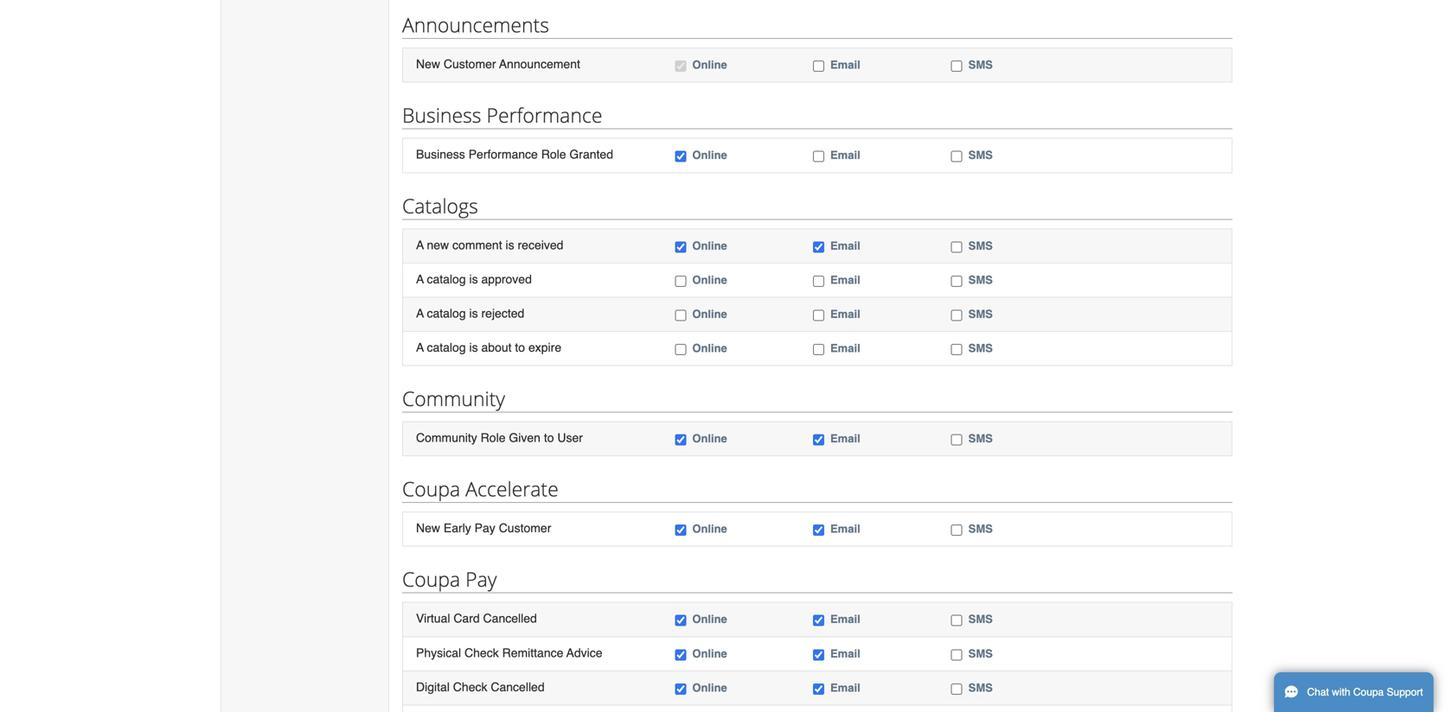 Task type: locate. For each thing, give the bounding box(es) containing it.
0 vertical spatial to
[[515, 341, 525, 355]]

1 horizontal spatial role
[[541, 148, 566, 162]]

1 vertical spatial catalog
[[427, 307, 466, 320]]

online for community role given to user
[[692, 433, 727, 446]]

a down a catalog is approved
[[416, 307, 424, 320]]

1 vertical spatial community
[[416, 431, 477, 445]]

1 catalog from the top
[[427, 272, 466, 286]]

1 vertical spatial new
[[416, 522, 440, 536]]

business
[[402, 102, 482, 129], [416, 148, 465, 162]]

6 email from the top
[[831, 342, 861, 355]]

to right about at the left top of page
[[515, 341, 525, 355]]

email for to
[[831, 433, 861, 446]]

new left early at the bottom of the page
[[416, 522, 440, 536]]

customer down announcements at left
[[444, 57, 496, 71]]

0 horizontal spatial to
[[515, 341, 525, 355]]

11 online from the top
[[692, 682, 727, 695]]

cancelled
[[483, 612, 537, 626], [491, 681, 545, 695]]

1 a from the top
[[416, 238, 424, 252]]

0 vertical spatial customer
[[444, 57, 496, 71]]

a for a catalog is about to expire
[[416, 341, 424, 355]]

catalog
[[427, 272, 466, 286], [427, 307, 466, 320], [427, 341, 466, 355]]

announcements
[[402, 11, 549, 38]]

2 vertical spatial coupa
[[1354, 687, 1384, 699]]

is left approved
[[469, 272, 478, 286]]

cancelled up physical check remittance advice
[[483, 612, 537, 626]]

virtual
[[416, 612, 450, 626]]

a catalog is rejected
[[416, 307, 525, 320]]

a
[[416, 238, 424, 252], [416, 272, 424, 286], [416, 307, 424, 320], [416, 341, 424, 355]]

0 vertical spatial catalog
[[427, 272, 466, 286]]

0 vertical spatial performance
[[487, 102, 603, 129]]

catalog down new
[[427, 272, 466, 286]]

catalogs
[[402, 192, 478, 219]]

10 email from the top
[[831, 648, 861, 661]]

2 catalog from the top
[[427, 307, 466, 320]]

coupa accelerate
[[402, 476, 559, 503]]

3 a from the top
[[416, 307, 424, 320]]

0 horizontal spatial customer
[[444, 57, 496, 71]]

0 vertical spatial new
[[416, 57, 440, 71]]

None checkbox
[[675, 61, 686, 72], [813, 61, 825, 72], [675, 242, 686, 253], [951, 242, 963, 253], [951, 276, 963, 287], [675, 310, 686, 321], [813, 310, 825, 321], [951, 310, 963, 321], [951, 344, 963, 356], [813, 435, 825, 446], [951, 435, 963, 446], [951, 525, 963, 537], [813, 616, 825, 627], [951, 616, 963, 627], [675, 650, 686, 661], [675, 684, 686, 695], [951, 684, 963, 695], [675, 61, 686, 72], [813, 61, 825, 72], [675, 242, 686, 253], [951, 242, 963, 253], [951, 276, 963, 287], [675, 310, 686, 321], [813, 310, 825, 321], [951, 310, 963, 321], [951, 344, 963, 356], [813, 435, 825, 446], [951, 435, 963, 446], [951, 525, 963, 537], [813, 616, 825, 627], [951, 616, 963, 627], [675, 650, 686, 661], [675, 684, 686, 695], [951, 684, 963, 695]]

5 online from the top
[[692, 308, 727, 321]]

community up community role given to user
[[402, 385, 505, 412]]

10 online from the top
[[692, 648, 727, 661]]

chat with coupa support button
[[1274, 673, 1434, 713]]

1 new from the top
[[416, 57, 440, 71]]

coupa right with
[[1354, 687, 1384, 699]]

1 vertical spatial pay
[[466, 566, 497, 593]]

1 email from the top
[[831, 59, 861, 72]]

sms for is
[[969, 239, 993, 252]]

3 sms from the top
[[969, 239, 993, 252]]

online for business performance role granted
[[692, 149, 727, 162]]

7 online from the top
[[692, 433, 727, 446]]

a catalog is about to expire
[[416, 341, 562, 355]]

pay
[[475, 522, 496, 536], [466, 566, 497, 593]]

digital
[[416, 681, 450, 695]]

business up catalogs at top
[[416, 148, 465, 162]]

sms for about
[[969, 342, 993, 355]]

coupa up the virtual
[[402, 566, 460, 593]]

business for business performance
[[402, 102, 482, 129]]

None checkbox
[[951, 61, 963, 72], [675, 151, 686, 162], [813, 151, 825, 162], [951, 151, 963, 162], [813, 242, 825, 253], [675, 276, 686, 287], [813, 276, 825, 287], [675, 344, 686, 356], [813, 344, 825, 356], [675, 435, 686, 446], [675, 525, 686, 537], [813, 525, 825, 537], [675, 616, 686, 627], [813, 650, 825, 661], [951, 650, 963, 661], [813, 684, 825, 695], [951, 61, 963, 72], [675, 151, 686, 162], [813, 151, 825, 162], [951, 151, 963, 162], [813, 242, 825, 253], [675, 276, 686, 287], [813, 276, 825, 287], [675, 344, 686, 356], [813, 344, 825, 356], [675, 435, 686, 446], [675, 525, 686, 537], [813, 525, 825, 537], [675, 616, 686, 627], [813, 650, 825, 661], [951, 650, 963, 661], [813, 684, 825, 695]]

1 vertical spatial coupa
[[402, 566, 460, 593]]

5 email from the top
[[831, 308, 861, 321]]

cancelled down physical check remittance advice
[[491, 681, 545, 695]]

8 email from the top
[[831, 523, 861, 536]]

11 email from the top
[[831, 682, 861, 695]]

catalog for a catalog is approved
[[427, 272, 466, 286]]

sms for advice
[[969, 648, 993, 661]]

3 email from the top
[[831, 239, 861, 252]]

role left the granted
[[541, 148, 566, 162]]

2 online from the top
[[692, 149, 727, 162]]

advice
[[567, 647, 603, 660]]

early
[[444, 522, 471, 536]]

given
[[509, 431, 541, 445]]

11 sms from the top
[[969, 682, 993, 695]]

a catalog is approved
[[416, 272, 532, 286]]

4 online from the top
[[692, 274, 727, 287]]

virtual card cancelled
[[416, 612, 537, 626]]

a for a catalog is approved
[[416, 272, 424, 286]]

7 sms from the top
[[969, 433, 993, 446]]

community up coupa accelerate
[[416, 431, 477, 445]]

new for new customer announcement
[[416, 57, 440, 71]]

coupa
[[402, 476, 460, 503], [402, 566, 460, 593], [1354, 687, 1384, 699]]

online
[[692, 59, 727, 72], [692, 149, 727, 162], [692, 239, 727, 252], [692, 274, 727, 287], [692, 308, 727, 321], [692, 342, 727, 355], [692, 433, 727, 446], [692, 523, 727, 536], [692, 614, 727, 627], [692, 648, 727, 661], [692, 682, 727, 695]]

email
[[831, 59, 861, 72], [831, 149, 861, 162], [831, 239, 861, 252], [831, 274, 861, 287], [831, 308, 861, 321], [831, 342, 861, 355], [831, 433, 861, 446], [831, 523, 861, 536], [831, 614, 861, 627], [831, 648, 861, 661], [831, 682, 861, 695]]

performance up business performance role granted
[[487, 102, 603, 129]]

a down a catalog is rejected
[[416, 341, 424, 355]]

rejected
[[481, 307, 525, 320]]

community
[[402, 385, 505, 412], [416, 431, 477, 445]]

pay right early at the bottom of the page
[[475, 522, 496, 536]]

is
[[506, 238, 514, 252], [469, 272, 478, 286], [469, 307, 478, 320], [469, 341, 478, 355]]

1 vertical spatial role
[[481, 431, 506, 445]]

coupa up early at the bottom of the page
[[402, 476, 460, 503]]

1 vertical spatial business
[[416, 148, 465, 162]]

email for granted
[[831, 149, 861, 162]]

about
[[481, 341, 512, 355]]

email for advice
[[831, 648, 861, 661]]

cancelled for digital check cancelled
[[491, 681, 545, 695]]

online for a catalog is approved
[[692, 274, 727, 287]]

2 email from the top
[[831, 149, 861, 162]]

sms for approved
[[969, 274, 993, 287]]

3 online from the top
[[692, 239, 727, 252]]

9 online from the top
[[692, 614, 727, 627]]

sms for to
[[969, 433, 993, 446]]

performance
[[487, 102, 603, 129], [469, 148, 538, 162]]

new down announcements at left
[[416, 57, 440, 71]]

8 sms from the top
[[969, 523, 993, 536]]

7 email from the top
[[831, 433, 861, 446]]

catalog down a catalog is approved
[[427, 307, 466, 320]]

2 vertical spatial catalog
[[427, 341, 466, 355]]

catalog down a catalog is rejected
[[427, 341, 466, 355]]

4 sms from the top
[[969, 274, 993, 287]]

a left new
[[416, 238, 424, 252]]

check right digital
[[453, 681, 488, 695]]

a up a catalog is rejected
[[416, 272, 424, 286]]

accelerate
[[466, 476, 559, 503]]

a for a catalog is rejected
[[416, 307, 424, 320]]

2 new from the top
[[416, 522, 440, 536]]

chat
[[1308, 687, 1329, 699]]

performance down business performance
[[469, 148, 538, 162]]

0 vertical spatial community
[[402, 385, 505, 412]]

6 online from the top
[[692, 342, 727, 355]]

coupa for coupa pay
[[402, 566, 460, 593]]

1 vertical spatial performance
[[469, 148, 538, 162]]

check
[[465, 647, 499, 660], [453, 681, 488, 695]]

5 sms from the top
[[969, 308, 993, 321]]

to
[[515, 341, 525, 355], [544, 431, 554, 445]]

1 online from the top
[[692, 59, 727, 72]]

4 a from the top
[[416, 341, 424, 355]]

0 vertical spatial coupa
[[402, 476, 460, 503]]

online for virtual card cancelled
[[692, 614, 727, 627]]

role
[[541, 148, 566, 162], [481, 431, 506, 445]]

role left given
[[481, 431, 506, 445]]

6 sms from the top
[[969, 342, 993, 355]]

1 vertical spatial to
[[544, 431, 554, 445]]

0 vertical spatial pay
[[475, 522, 496, 536]]

customer down accelerate
[[499, 522, 551, 536]]

check up digital check cancelled
[[465, 647, 499, 660]]

is left about at the left top of page
[[469, 341, 478, 355]]

business down 'new customer announcement'
[[402, 102, 482, 129]]

4 email from the top
[[831, 274, 861, 287]]

0 vertical spatial check
[[465, 647, 499, 660]]

1 vertical spatial check
[[453, 681, 488, 695]]

0 vertical spatial cancelled
[[483, 612, 537, 626]]

email for approved
[[831, 274, 861, 287]]

business for business performance role granted
[[416, 148, 465, 162]]

9 email from the top
[[831, 614, 861, 627]]

8 online from the top
[[692, 523, 727, 536]]

2 sms from the top
[[969, 149, 993, 162]]

10 sms from the top
[[969, 648, 993, 661]]

business performance
[[402, 102, 603, 129]]

comment
[[453, 238, 502, 252]]

to left user
[[544, 431, 554, 445]]

customer
[[444, 57, 496, 71], [499, 522, 551, 536]]

sms for customer
[[969, 523, 993, 536]]

coupa inside 'button'
[[1354, 687, 1384, 699]]

pay up virtual card cancelled
[[466, 566, 497, 593]]

1 vertical spatial cancelled
[[491, 681, 545, 695]]

is left the rejected
[[469, 307, 478, 320]]

2 a from the top
[[416, 272, 424, 286]]

3 catalog from the top
[[427, 341, 466, 355]]

0 vertical spatial business
[[402, 102, 482, 129]]

granted
[[570, 148, 613, 162]]

sms
[[969, 59, 993, 72], [969, 149, 993, 162], [969, 239, 993, 252], [969, 274, 993, 287], [969, 308, 993, 321], [969, 342, 993, 355], [969, 433, 993, 446], [969, 523, 993, 536], [969, 614, 993, 627], [969, 648, 993, 661], [969, 682, 993, 695]]

new
[[416, 57, 440, 71], [416, 522, 440, 536]]

1 horizontal spatial customer
[[499, 522, 551, 536]]

support
[[1387, 687, 1424, 699]]



Task type: describe. For each thing, give the bounding box(es) containing it.
9 sms from the top
[[969, 614, 993, 627]]

sms for rejected
[[969, 308, 993, 321]]

online for physical check remittance advice
[[692, 648, 727, 661]]

is for approved
[[469, 272, 478, 286]]

user
[[558, 431, 583, 445]]

online for digital check cancelled
[[692, 682, 727, 695]]

online for new customer announcement
[[692, 59, 727, 72]]

physical
[[416, 647, 461, 660]]

email for customer
[[831, 523, 861, 536]]

with
[[1332, 687, 1351, 699]]

1 horizontal spatial to
[[544, 431, 554, 445]]

announcement
[[499, 57, 580, 71]]

coupa for coupa accelerate
[[402, 476, 460, 503]]

check for digital
[[453, 681, 488, 695]]

chat with coupa support
[[1308, 687, 1424, 699]]

physical check remittance advice
[[416, 647, 603, 660]]

performance for business performance role granted
[[469, 148, 538, 162]]

digital check cancelled
[[416, 681, 545, 695]]

catalog for a catalog is rejected
[[427, 307, 466, 320]]

sms for granted
[[969, 149, 993, 162]]

coupa pay
[[402, 566, 497, 593]]

new for new early pay customer
[[416, 522, 440, 536]]

email for is
[[831, 239, 861, 252]]

1 sms from the top
[[969, 59, 993, 72]]

email for about
[[831, 342, 861, 355]]

online for a new comment is received
[[692, 239, 727, 252]]

a for a new comment is received
[[416, 238, 424, 252]]

business performance role granted
[[416, 148, 613, 162]]

is left received
[[506, 238, 514, 252]]

performance for business performance
[[487, 102, 603, 129]]

online for new early pay customer
[[692, 523, 727, 536]]

community role given to user
[[416, 431, 583, 445]]

is for rejected
[[469, 307, 478, 320]]

0 horizontal spatial role
[[481, 431, 506, 445]]

community for community role given to user
[[416, 431, 477, 445]]

email for rejected
[[831, 308, 861, 321]]

check for physical
[[465, 647, 499, 660]]

received
[[518, 238, 564, 252]]

expire
[[529, 341, 562, 355]]

1 vertical spatial customer
[[499, 522, 551, 536]]

new early pay customer
[[416, 522, 551, 536]]

card
[[454, 612, 480, 626]]

0 vertical spatial role
[[541, 148, 566, 162]]

new customer announcement
[[416, 57, 580, 71]]

catalog for a catalog is about to expire
[[427, 341, 466, 355]]

is for about
[[469, 341, 478, 355]]

cancelled for virtual card cancelled
[[483, 612, 537, 626]]

remittance
[[502, 647, 564, 660]]

new
[[427, 238, 449, 252]]

approved
[[481, 272, 532, 286]]

online for a catalog is about to expire
[[692, 342, 727, 355]]

a new comment is received
[[416, 238, 564, 252]]

community for community
[[402, 385, 505, 412]]

online for a catalog is rejected
[[692, 308, 727, 321]]



Task type: vqa. For each thing, say whether or not it's contained in the screenshot.
option related to Search areas... text field
no



